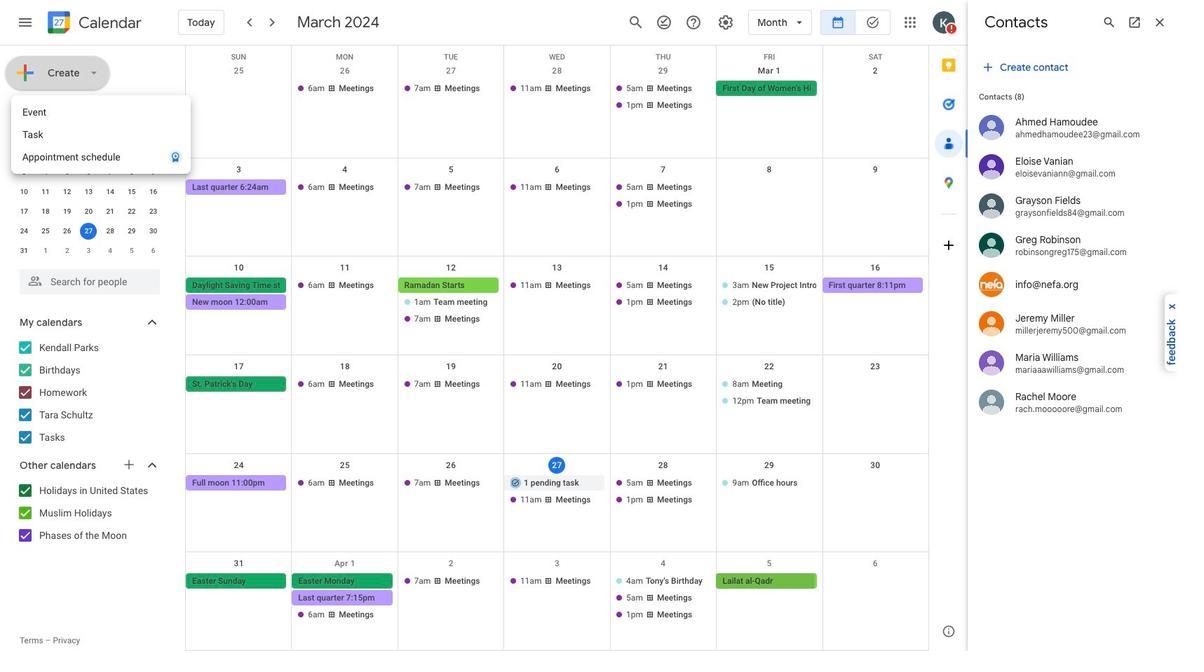 Task type: vqa. For each thing, say whether or not it's contained in the screenshot.
12 element
yes



Task type: locate. For each thing, give the bounding box(es) containing it.
8 element
[[123, 164, 140, 181]]

april 6 element
[[145, 243, 162, 260]]

tab list
[[929, 46, 969, 612]]

31 element
[[16, 243, 33, 260]]

16 element
[[145, 184, 162, 201]]

april 5 element
[[123, 243, 140, 260]]

None search field
[[0, 264, 174, 295]]

calendar element
[[45, 8, 142, 39]]

4 element
[[37, 164, 54, 181]]

february 27 element
[[59, 144, 76, 161]]

5 element
[[59, 164, 76, 181]]

21 element
[[102, 203, 119, 220]]

march 2024 grid
[[13, 123, 164, 261]]

february 29 element
[[102, 144, 119, 161]]

23 element
[[145, 203, 162, 220]]

30 element
[[145, 223, 162, 240]]

april 1 element
[[37, 243, 54, 260]]

april 2 element
[[59, 243, 76, 260]]

heading
[[76, 14, 142, 31]]

row
[[186, 46, 929, 62], [186, 60, 929, 158], [13, 123, 164, 143], [13, 143, 164, 163], [186, 158, 929, 257], [13, 163, 164, 182], [13, 182, 164, 202], [13, 202, 164, 222], [13, 222, 164, 241], [13, 241, 164, 261], [186, 257, 929, 356], [186, 356, 929, 454], [186, 454, 929, 553], [186, 553, 929, 652]]

cell
[[186, 81, 292, 114], [610, 81, 716, 114], [121, 143, 143, 163], [610, 179, 716, 213], [716, 179, 822, 213], [78, 222, 99, 241], [186, 278, 292, 328], [398, 278, 504, 328], [610, 278, 716, 328], [716, 278, 823, 328], [716, 377, 823, 410], [504, 475, 610, 509], [610, 475, 716, 509], [292, 574, 398, 624], [610, 574, 716, 624]]

18 element
[[37, 203, 54, 220]]

17 element
[[16, 203, 33, 220]]

14 element
[[102, 184, 119, 201]]

row group
[[13, 143, 164, 261]]

my calendars list
[[3, 337, 174, 449]]

april 3 element
[[80, 243, 97, 260]]

13 element
[[80, 184, 97, 201]]

grid
[[185, 46, 929, 652]]

10 element
[[16, 184, 33, 201]]

19 element
[[59, 203, 76, 220]]

20 element
[[80, 203, 97, 220]]



Task type: describe. For each thing, give the bounding box(es) containing it.
february 26 element
[[37, 144, 54, 161]]

april 4 element
[[102, 243, 119, 260]]

11 element
[[37, 184, 54, 201]]

february 28 element
[[80, 144, 97, 161]]

heading inside calendar element
[[76, 14, 142, 31]]

29 element
[[123, 223, 140, 240]]

22 element
[[123, 203, 140, 220]]

26 element
[[59, 223, 76, 240]]

tab list inside side panel section
[[929, 46, 969, 612]]

15 element
[[123, 184, 140, 201]]

7 element
[[102, 164, 119, 181]]

february 25 element
[[16, 144, 33, 161]]

side panel section
[[929, 46, 969, 652]]

other calendars list
[[3, 480, 174, 547]]

add other calendars image
[[122, 458, 136, 472]]

27, today element
[[80, 223, 97, 240]]

28 element
[[102, 223, 119, 240]]

25 element
[[37, 223, 54, 240]]

main drawer image
[[17, 14, 34, 31]]

settings menu image
[[718, 14, 734, 31]]

Search for people text field
[[28, 269, 151, 295]]

3 element
[[16, 164, 33, 181]]

12 element
[[59, 184, 76, 201]]

24 element
[[16, 223, 33, 240]]

9 element
[[145, 164, 162, 181]]

6 element
[[80, 164, 97, 181]]



